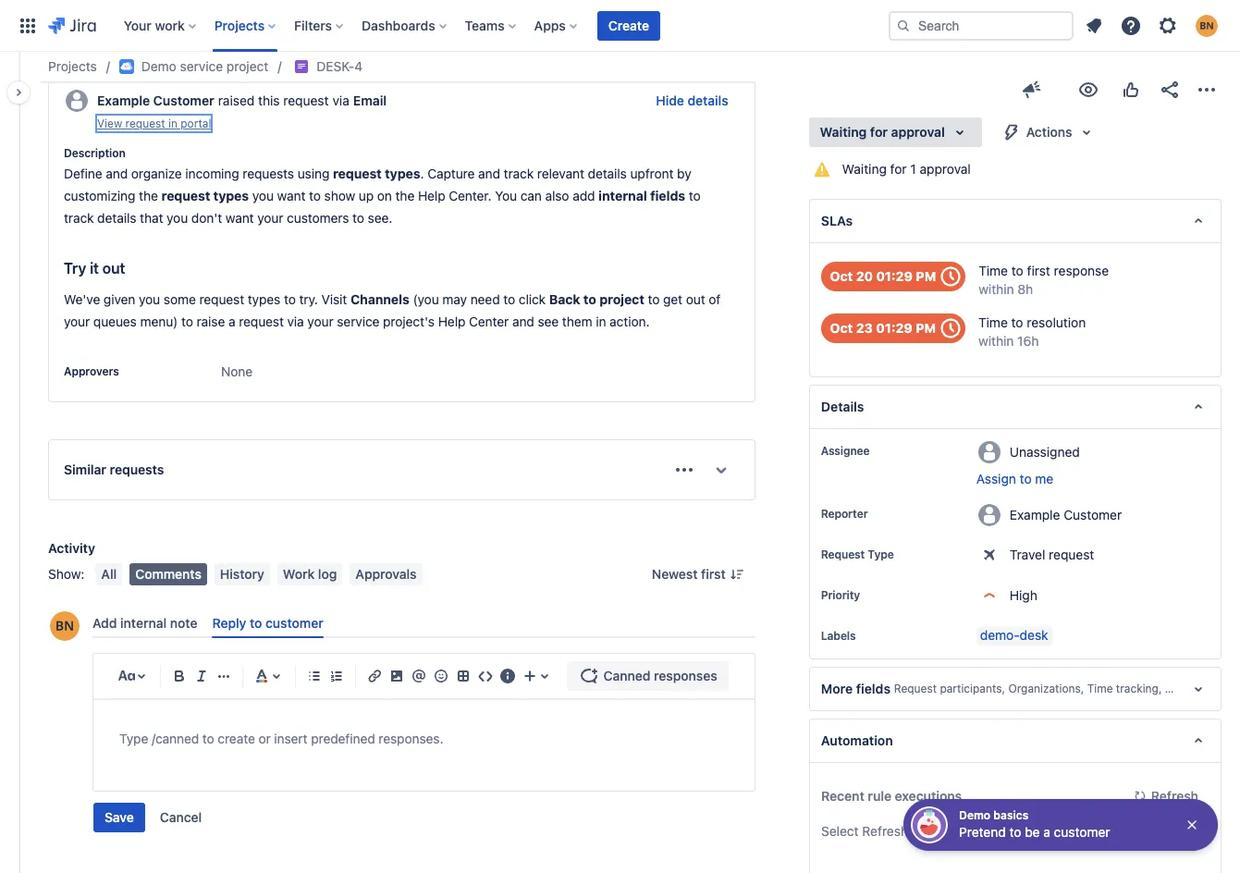 Task type: describe. For each thing, give the bounding box(es) containing it.
capture
[[427, 166, 475, 181]]

this
[[258, 92, 280, 108]]

to get out of your queues menu) to raise a request via your service project's help center and see them in action.
[[64, 291, 724, 329]]

request right view
[[125, 117, 165, 130]]

first inside time to first response within 8h
[[1027, 263, 1050, 278]]

menu)
[[140, 314, 178, 329]]

for for approval
[[870, 124, 888, 140]]

link image
[[363, 665, 386, 687]]

oct 23 01:29 pm
[[830, 320, 936, 336]]

that
[[140, 210, 163, 226]]

0 horizontal spatial service
[[180, 58, 223, 74]]

note
[[170, 615, 197, 631]]

request up raise
[[199, 291, 244, 307]]

1 vertical spatial fields
[[856, 681, 890, 696]]

them
[[562, 314, 592, 329]]

automation
[[821, 732, 893, 748]]

activity
[[48, 540, 95, 556]]

unassigned
[[1010, 443, 1080, 459]]

priority pin to top. only you can see pinned fields. image
[[864, 588, 879, 603]]

details
[[821, 399, 864, 414]]

desk-4 link
[[317, 55, 363, 78]]

1 horizontal spatial internal
[[599, 188, 647, 204]]

more
[[821, 681, 853, 696]]

oct for oct 20 01:29 pm
[[830, 268, 853, 284]]

history button
[[214, 563, 270, 585]]

dashboards button
[[356, 11, 454, 40]]

and inside . capture and track relevant details upfront by customizing the
[[478, 166, 500, 181]]

link issue button
[[191, 25, 296, 55]]

may
[[442, 291, 467, 307]]

be
[[1025, 824, 1040, 840]]

customer for example customer
[[1064, 506, 1122, 522]]

don't
[[191, 210, 222, 226]]

by
[[677, 166, 691, 181]]

example for example customer
[[1010, 506, 1060, 522]]

warning: insufficient approvers image
[[811, 158, 833, 180]]

want inside to track details that you don't want your customers to see.
[[225, 210, 254, 226]]

sidebar navigation image
[[0, 74, 41, 111]]

to down some
[[181, 314, 193, 329]]

request type
[[821, 548, 894, 561]]

get
[[663, 291, 683, 307]]

demo service project link
[[119, 55, 269, 78]]

service inside to get out of your queues menu) to raise a request via your service project's help center and see them in action.
[[337, 314, 380, 329]]

approvals button
[[350, 563, 422, 585]]

banner containing your work
[[0, 0, 1240, 52]]

add image, video, or file image
[[386, 665, 408, 687]]

projects for 'projects' 'link'
[[48, 58, 97, 74]]

link issue
[[222, 31, 283, 47]]

demo for demo service project
[[141, 58, 176, 74]]

of
[[709, 291, 721, 307]]

menu bar containing all
[[92, 563, 426, 585]]

appswitcher icon image
[[17, 14, 39, 37]]

customizing
[[64, 188, 135, 204]]

labels
[[821, 629, 856, 643]]

filters button
[[289, 11, 351, 40]]

details inside "button"
[[688, 92, 728, 108]]

dashboards
[[362, 17, 435, 33]]

emoji image
[[430, 665, 452, 687]]

a inside to get out of your queues menu) to raise a request via your service project's help center and see them in action.
[[228, 314, 235, 329]]

hide
[[656, 92, 684, 108]]

up
[[359, 188, 374, 204]]

the inside . capture and track relevant details upfront by customizing the
[[139, 188, 158, 204]]

reply to customer
[[212, 615, 323, 631]]

given
[[104, 291, 135, 307]]

you inside to track details that you don't want your customers to see.
[[167, 210, 188, 226]]

search image
[[896, 18, 911, 33]]

a inside demo basics pretend to be a customer
[[1043, 824, 1050, 840]]

to left try.
[[284, 291, 296, 307]]

20
[[856, 268, 873, 284]]

view
[[97, 117, 122, 130]]

approvals
[[355, 566, 417, 582]]

try it out
[[64, 260, 125, 277]]

demo for demo basics pretend to be a customer
[[959, 808, 991, 822]]

italic ⌘i image
[[191, 665, 213, 687]]

to left see.
[[352, 210, 364, 226]]

0 horizontal spatial your
[[64, 314, 90, 329]]

within inside the time to resolution within 16h
[[978, 333, 1014, 349]]

time to first response within 8h
[[979, 263, 1109, 297]]

2 horizontal spatial your
[[307, 314, 333, 329]]

to inside tab list
[[250, 615, 262, 631]]

none
[[221, 364, 253, 379]]

raise
[[197, 314, 225, 329]]

resolution
[[1027, 314, 1086, 330]]

add
[[573, 188, 595, 204]]

newest first image
[[729, 567, 744, 582]]

all
[[101, 566, 117, 582]]

create for create subtask
[[80, 31, 120, 47]]

reporter
[[821, 507, 868, 521]]

bold ⌘b image
[[168, 665, 191, 687]]

see
[[538, 314, 559, 329]]

profile image of ben nelson image
[[50, 611, 80, 641]]

time for time to first response within 8h
[[979, 263, 1008, 278]]

work log
[[283, 566, 337, 582]]

. capture and track relevant details upfront by customizing the
[[64, 166, 695, 204]]

participants,
[[940, 682, 1005, 696]]

to inside the time to resolution within 16h
[[1011, 314, 1023, 330]]

to track details that you don't want your customers to see.
[[64, 188, 704, 226]]

waiting for approval button
[[809, 117, 982, 147]]

description
[[64, 146, 125, 160]]

approvers
[[64, 364, 119, 378]]

your work button
[[118, 11, 203, 40]]

all button
[[96, 563, 122, 585]]

some
[[164, 291, 196, 307]]

customer for example customer raised this request via email
[[153, 92, 214, 108]]

similar
[[64, 462, 106, 477]]

automation element
[[809, 719, 1222, 763]]

internal inside tab list
[[120, 615, 167, 631]]

create for create
[[608, 17, 649, 33]]

your profile and settings image
[[1196, 14, 1218, 37]]

back
[[549, 291, 580, 307]]

tab list containing add internal note
[[85, 608, 763, 638]]

projects for projects popup button
[[214, 17, 265, 33]]

out for get
[[686, 291, 705, 307]]

details inside to track details that you don't want your customers to see.
[[97, 210, 136, 226]]

numbered list ⌘⇧7 image
[[326, 665, 348, 687]]

waiting for approval
[[820, 124, 945, 140]]

organizations,
[[1008, 682, 1084, 696]]

your work
[[124, 17, 185, 33]]

pm for oct 23 01:29 pm
[[916, 320, 936, 336]]

waiting for 1 approval
[[842, 161, 971, 177]]

approver
[[1165, 682, 1213, 696]]

actions image
[[1196, 79, 1218, 101]]

request inside to get out of your queues menu) to raise a request via your service project's help center and see them in action.
[[239, 314, 284, 329]]

Search field
[[889, 11, 1074, 40]]

desk-4
[[317, 58, 363, 74]]

slas
[[821, 213, 853, 228]]

oct for oct 23 01:29 pm
[[830, 320, 853, 336]]

create subtask button
[[48, 25, 183, 55]]

bullet list ⌘⇧8 image
[[303, 665, 326, 687]]

1 horizontal spatial project
[[599, 291, 644, 307]]

on
[[377, 188, 392, 204]]

1 vertical spatial approval
[[920, 161, 971, 177]]

newest first
[[652, 566, 726, 582]]

info panel image
[[497, 665, 519, 687]]

first inside button
[[701, 566, 726, 582]]

assignee pin to top. only you can see pinned fields. image
[[874, 444, 888, 459]]

1 horizontal spatial requests
[[243, 166, 294, 181]]

1 vertical spatial types
[[213, 188, 249, 204]]

0 vertical spatial in
[[168, 117, 177, 130]]

center
[[469, 314, 509, 329]]

table image
[[452, 665, 474, 687]]

demo service project
[[141, 58, 269, 74]]

actions button
[[989, 117, 1109, 147]]

create button
[[597, 11, 660, 40]]

teams button
[[459, 11, 523, 40]]

travel
[[1010, 547, 1045, 562]]

details inside . capture and track relevant details upfront by customizing the
[[588, 166, 627, 181]]

Reply to customer - Main content area, start typing to enter text. text field
[[119, 728, 728, 750]]

2 vertical spatial types
[[248, 291, 280, 307]]

incoming
[[185, 166, 239, 181]]

you for want
[[252, 188, 274, 204]]

group
[[1216, 682, 1240, 696]]

desk-
[[317, 58, 355, 74]]

close image
[[1185, 818, 1199, 832]]

hide details button
[[645, 86, 740, 116]]

in inside to get out of your queues menu) to raise a request via your service project's help center and see them in action.
[[596, 314, 606, 329]]



Task type: locate. For each thing, give the bounding box(es) containing it.
also
[[545, 188, 569, 204]]

demo up pretend
[[959, 808, 991, 822]]

a right raise
[[228, 314, 235, 329]]

for up waiting for 1 approval
[[870, 124, 888, 140]]

pretend
[[959, 824, 1006, 840]]

1 horizontal spatial your
[[257, 210, 283, 226]]

0 horizontal spatial out
[[102, 260, 125, 277]]

0 horizontal spatial requests
[[110, 462, 164, 477]]

priority
[[821, 588, 860, 602]]

.
[[420, 166, 424, 181]]

vote options: no one has voted for this issue yet. image
[[1120, 79, 1142, 101]]

subtask
[[124, 31, 172, 47]]

1 vertical spatial clockicon image
[[936, 314, 966, 343]]

track down customizing
[[64, 210, 94, 226]]

service
[[180, 58, 223, 74], [337, 314, 380, 329]]

history
[[220, 566, 264, 582]]

service down link
[[180, 58, 223, 74]]

view request in portal
[[97, 117, 211, 130]]

0 vertical spatial a
[[228, 314, 235, 329]]

0 vertical spatial clockicon image
[[936, 262, 966, 291]]

0 vertical spatial help
[[418, 188, 445, 204]]

demo-desk link
[[976, 627, 1052, 646]]

0 horizontal spatial internal
[[120, 615, 167, 631]]

hide details
[[656, 92, 728, 108]]

assign
[[976, 471, 1016, 487]]

1 horizontal spatial in
[[596, 314, 606, 329]]

1 vertical spatial 01:29
[[876, 320, 913, 336]]

to up "within 16h" button
[[1011, 314, 1023, 330]]

0 vertical spatial types
[[385, 166, 420, 181]]

example up view
[[97, 92, 150, 108]]

1 01:29 from the top
[[876, 268, 913, 284]]

0 horizontal spatial want
[[225, 210, 254, 226]]

request left type
[[821, 548, 865, 561]]

1 vertical spatial oct
[[830, 320, 853, 336]]

jira image
[[48, 14, 96, 37], [48, 14, 96, 37]]

1 vertical spatial want
[[225, 210, 254, 226]]

1 horizontal spatial for
[[890, 161, 907, 177]]

to left get
[[648, 291, 660, 307]]

01:29 for 23
[[876, 320, 913, 336]]

request
[[283, 92, 329, 108], [125, 117, 165, 130], [333, 166, 382, 181], [161, 188, 210, 204], [199, 291, 244, 307], [239, 314, 284, 329], [1049, 547, 1094, 562]]

save button
[[93, 803, 145, 833]]

example down me
[[1010, 506, 1060, 522]]

1 horizontal spatial projects
[[214, 17, 265, 33]]

projects button
[[209, 11, 283, 40]]

1 oct from the top
[[830, 268, 853, 284]]

example for example customer raised this request via email
[[97, 92, 150, 108]]

0 horizontal spatial fields
[[650, 188, 685, 204]]

view request in portal link
[[97, 116, 211, 131]]

waiting for waiting for 1 approval
[[842, 161, 887, 177]]

demo-desk
[[980, 627, 1048, 643]]

2 clockicon image from the top
[[936, 314, 966, 343]]

01:29 for 20
[[876, 268, 913, 284]]

menu bar
[[92, 563, 426, 585]]

create inside the primary element
[[608, 17, 649, 33]]

canned responses button
[[566, 661, 728, 691]]

details element
[[809, 385, 1222, 429]]

to up 8h
[[1012, 263, 1024, 278]]

create subtask
[[80, 31, 172, 47]]

0 horizontal spatial customer
[[265, 615, 323, 631]]

for left 1 in the top right of the page
[[890, 161, 907, 177]]

1 vertical spatial customer
[[1064, 506, 1122, 522]]

1 horizontal spatial details
[[588, 166, 627, 181]]

for for 1
[[890, 161, 907, 177]]

request right raise
[[239, 314, 284, 329]]

0 horizontal spatial a
[[228, 314, 235, 329]]

01:29 right 23
[[876, 320, 913, 336]]

reporter pin to top. only you can see pinned fields. image
[[872, 507, 886, 522]]

0 vertical spatial approval
[[891, 124, 945, 140]]

add internal note
[[92, 615, 197, 631]]

time
[[979, 263, 1008, 278], [978, 314, 1008, 330], [1087, 682, 1113, 696]]

a
[[228, 314, 235, 329], [1043, 824, 1050, 840]]

banner
[[0, 0, 1240, 52]]

0 vertical spatial for
[[870, 124, 888, 140]]

0 vertical spatial project
[[227, 58, 269, 74]]

request left participants,
[[894, 682, 937, 696]]

to
[[309, 188, 321, 204], [689, 188, 701, 204], [352, 210, 364, 226], [1012, 263, 1024, 278], [284, 291, 296, 307], [503, 291, 515, 307], [583, 291, 596, 307], [648, 291, 660, 307], [181, 314, 193, 329], [1011, 314, 1023, 330], [1020, 471, 1032, 487], [250, 615, 262, 631], [1009, 824, 1021, 840]]

0 horizontal spatial and
[[106, 166, 128, 181]]

and inside to get out of your queues menu) to raise a request via your service project's help center and see them in action.
[[512, 314, 534, 329]]

within inside time to first response within 8h
[[979, 281, 1014, 297]]

1 vertical spatial customer
[[1054, 824, 1110, 840]]

and down click
[[512, 314, 534, 329]]

oct left "20"
[[830, 268, 853, 284]]

1 horizontal spatial service
[[337, 314, 380, 329]]

time for time to resolution within 16h
[[978, 314, 1008, 330]]

2 vertical spatial details
[[97, 210, 136, 226]]

0 vertical spatial out
[[102, 260, 125, 277]]

0 horizontal spatial details
[[97, 210, 136, 226]]

within left 16h
[[978, 333, 1014, 349]]

0 horizontal spatial in
[[168, 117, 177, 130]]

0 vertical spatial example
[[97, 92, 150, 108]]

help down .
[[418, 188, 445, 204]]

0 vertical spatial service
[[180, 58, 223, 74]]

to right 'reply'
[[250, 615, 262, 631]]

types up on
[[385, 166, 420, 181]]

1 vertical spatial requests
[[110, 462, 164, 477]]

slas element
[[809, 199, 1222, 243]]

example customer
[[1010, 506, 1122, 522]]

1 horizontal spatial customer
[[1054, 824, 1110, 840]]

demo down subtask
[[141, 58, 176, 74]]

your inside to track details that you don't want your customers to see.
[[257, 210, 283, 226]]

text styles image
[[116, 665, 138, 687]]

waiting down waiting for approval
[[842, 161, 887, 177]]

1 vertical spatial request
[[894, 682, 937, 696]]

tab list
[[85, 608, 763, 638]]

project down link issue button
[[227, 58, 269, 74]]

clockicon image left "within 16h" button
[[936, 314, 966, 343]]

actions
[[1026, 124, 1072, 140]]

details down customizing
[[97, 210, 136, 226]]

clockicon image
[[936, 262, 966, 291], [936, 314, 966, 343]]

projects link
[[48, 55, 97, 78]]

give feedback image
[[1021, 79, 1043, 101]]

your
[[257, 210, 283, 226], [64, 314, 90, 329], [307, 314, 333, 329]]

0 vertical spatial demo
[[141, 58, 176, 74]]

email
[[353, 92, 387, 108]]

via inside to get out of your queues menu) to raise a request via your service project's help center and see them in action.
[[287, 314, 304, 329]]

0 vertical spatial 01:29
[[876, 268, 913, 284]]

0 vertical spatial time
[[979, 263, 1008, 278]]

via down try.
[[287, 314, 304, 329]]

newest
[[652, 566, 698, 582]]

1 horizontal spatial the
[[395, 188, 415, 204]]

0 horizontal spatial first
[[701, 566, 726, 582]]

1 horizontal spatial out
[[686, 291, 705, 307]]

0 vertical spatial projects
[[214, 17, 265, 33]]

you
[[252, 188, 274, 204], [167, 210, 188, 226], [139, 291, 160, 307]]

0 vertical spatial request
[[821, 548, 865, 561]]

waiting up warning: insufficient approvers icon
[[820, 124, 867, 140]]

clockicon image for oct 20 01:29 pm
[[936, 262, 966, 291]]

internal down upfront
[[599, 188, 647, 204]]

0 vertical spatial customer
[[265, 615, 323, 631]]

1 vertical spatial for
[[890, 161, 907, 177]]

help
[[418, 188, 445, 204], [438, 314, 466, 329]]

need
[[470, 291, 500, 307]]

1 vertical spatial waiting
[[842, 161, 887, 177]]

demo-
[[980, 627, 1020, 643]]

customer right be
[[1054, 824, 1110, 840]]

1 vertical spatial out
[[686, 291, 705, 307]]

types
[[385, 166, 420, 181], [213, 188, 249, 204], [248, 291, 280, 307]]

help inside to get out of your queues menu) to raise a request via your service project's help center and see them in action.
[[438, 314, 466, 329]]

work log button
[[277, 563, 343, 585]]

2 oct from the top
[[830, 320, 853, 336]]

pm right "20"
[[916, 268, 936, 284]]

1 vertical spatial example
[[1010, 506, 1060, 522]]

fields down upfront
[[650, 188, 685, 204]]

2 horizontal spatial you
[[252, 188, 274, 204]]

more formatting image
[[213, 665, 235, 687]]

assignee
[[821, 444, 870, 458]]

1 horizontal spatial fields
[[856, 681, 890, 696]]

23
[[856, 320, 873, 336]]

1 vertical spatial you
[[167, 210, 188, 226]]

request down example customer
[[1049, 547, 1094, 562]]

comments button
[[130, 563, 207, 585]]

2 vertical spatial you
[[139, 291, 160, 307]]

work
[[283, 566, 315, 582]]

fields right more
[[856, 681, 890, 696]]

1 vertical spatial track
[[64, 210, 94, 226]]

portal
[[181, 117, 211, 130]]

types down define and organize incoming requests using request types
[[213, 188, 249, 204]]

0 horizontal spatial customer
[[153, 92, 214, 108]]

within
[[979, 281, 1014, 297], [978, 333, 1014, 349]]

your down we've
[[64, 314, 90, 329]]

1 vertical spatial first
[[701, 566, 726, 582]]

to right back
[[583, 291, 596, 307]]

customer down 'work'
[[265, 615, 323, 631]]

notifications image
[[1083, 14, 1105, 37]]

01:29 right "20"
[[876, 268, 913, 284]]

1 vertical spatial project
[[599, 291, 644, 307]]

save
[[105, 809, 134, 825]]

to down using
[[309, 188, 321, 204]]

types left try.
[[248, 291, 280, 307]]

2 01:29 from the top
[[876, 320, 913, 336]]

1 horizontal spatial via
[[332, 92, 349, 108]]

service down we've given you some request types to try. visit channels (you may need to click back to project
[[337, 314, 380, 329]]

to down by
[[689, 188, 701, 204]]

demo service project image
[[119, 59, 134, 74]]

projects inside popup button
[[214, 17, 265, 33]]

demo inside demo basics pretend to be a customer
[[959, 808, 991, 822]]

0 horizontal spatial project
[[227, 58, 269, 74]]

to left be
[[1009, 824, 1021, 840]]

try.
[[299, 291, 318, 307]]

action.
[[610, 314, 650, 329]]

the up that
[[139, 188, 158, 204]]

0 horizontal spatial projects
[[48, 58, 97, 74]]

0 horizontal spatial the
[[139, 188, 158, 204]]

request down service request with approvals "icon"
[[283, 92, 329, 108]]

project up action.
[[599, 291, 644, 307]]

2 the from the left
[[395, 188, 415, 204]]

show image
[[706, 455, 736, 485]]

0 vertical spatial via
[[332, 92, 349, 108]]

you right that
[[167, 210, 188, 226]]

service request with approvals image
[[294, 59, 309, 74]]

request up don't
[[161, 188, 210, 204]]

responses
[[654, 668, 717, 684]]

share image
[[1159, 79, 1181, 101]]

time inside more fields request participants, organizations, time tracking, approver group
[[1087, 682, 1113, 696]]

0 horizontal spatial track
[[64, 210, 94, 226]]

approval inside dropdown button
[[891, 124, 945, 140]]

2 within from the top
[[978, 333, 1014, 349]]

1 vertical spatial within
[[978, 333, 1014, 349]]

1 horizontal spatial demo
[[959, 808, 991, 822]]

create up demo service project "image"
[[80, 31, 120, 47]]

out left of
[[686, 291, 705, 307]]

watch options: you are not watching this issue, 0 people watching image
[[1077, 79, 1100, 101]]

1 horizontal spatial example
[[1010, 506, 1060, 522]]

first up 8h
[[1027, 263, 1050, 278]]

1 vertical spatial via
[[287, 314, 304, 329]]

0 horizontal spatial via
[[287, 314, 304, 329]]

1 the from the left
[[139, 188, 158, 204]]

more fields request participants, organizations, time tracking, approver group
[[821, 681, 1240, 696]]

1 vertical spatial time
[[978, 314, 1008, 330]]

and up customizing
[[106, 166, 128, 181]]

0 vertical spatial details
[[688, 92, 728, 108]]

16h
[[1017, 333, 1039, 349]]

create right apps popup button
[[608, 17, 649, 33]]

1 horizontal spatial a
[[1043, 824, 1050, 840]]

approval up 1 in the top right of the page
[[891, 124, 945, 140]]

you down define and organize incoming requests using request types
[[252, 188, 274, 204]]

a right be
[[1043, 824, 1050, 840]]

apps
[[534, 17, 566, 33]]

out right it at the top left
[[102, 260, 125, 277]]

to left click
[[503, 291, 515, 307]]

2 horizontal spatial and
[[512, 314, 534, 329]]

your left customers
[[257, 210, 283, 226]]

assign to me button
[[976, 470, 1202, 488]]

requests right similar
[[110, 462, 164, 477]]

settings image
[[1157, 14, 1179, 37]]

define and organize incoming requests using request types
[[64, 166, 420, 181]]

details
[[688, 92, 728, 108], [588, 166, 627, 181], [97, 210, 136, 226]]

try
[[64, 260, 86, 277]]

1 horizontal spatial want
[[277, 188, 306, 204]]

time up "within 16h" button
[[978, 314, 1008, 330]]

we've given you some request types to try. visit channels (you may need to click back to project
[[64, 291, 644, 307]]

customer up portal
[[153, 92, 214, 108]]

request inside more fields request participants, organizations, time tracking, approver group
[[894, 682, 937, 696]]

and up you
[[478, 166, 500, 181]]

visit
[[321, 291, 347, 307]]

assign to me
[[976, 471, 1054, 487]]

out inside to get out of your queues menu) to raise a request via your service project's help center and see them in action.
[[686, 291, 705, 307]]

example customer raised this request via email
[[97, 92, 387, 108]]

see.
[[368, 210, 392, 226]]

1 vertical spatial internal
[[120, 615, 167, 631]]

out for it
[[102, 260, 125, 277]]

it
[[90, 260, 99, 277]]

2 pm from the top
[[916, 320, 936, 336]]

help down may
[[438, 314, 466, 329]]

editor toolbar toolbar
[[112, 661, 747, 691]]

0 vertical spatial within
[[979, 281, 1014, 297]]

oct left 23
[[830, 320, 853, 336]]

using
[[298, 166, 329, 181]]

reply
[[212, 615, 246, 631]]

canned
[[603, 668, 651, 684]]

time inside time to first response within 8h
[[979, 263, 1008, 278]]

1 horizontal spatial customer
[[1064, 506, 1122, 522]]

pm for oct 20 01:29 pm
[[916, 268, 936, 284]]

clockicon image left 'within 8h' button
[[936, 262, 966, 291]]

we've
[[64, 291, 100, 307]]

more fields element
[[809, 667, 1240, 711]]

time inside the time to resolution within 16h
[[978, 314, 1008, 330]]

code snippet image
[[474, 665, 497, 687]]

your down try.
[[307, 314, 333, 329]]

requests left using
[[243, 166, 294, 181]]

clockicon image for oct 23 01:29 pm
[[936, 314, 966, 343]]

details right hide
[[688, 92, 728, 108]]

channels
[[350, 291, 409, 307]]

you for some
[[139, 291, 160, 307]]

the right on
[[395, 188, 415, 204]]

raised
[[218, 92, 255, 108]]

0 vertical spatial pm
[[916, 268, 936, 284]]

tracking,
[[1116, 682, 1162, 696]]

want down using
[[277, 188, 306, 204]]

2 vertical spatial time
[[1087, 682, 1113, 696]]

1 within from the top
[[979, 281, 1014, 297]]

1 vertical spatial demo
[[959, 808, 991, 822]]

0 vertical spatial internal
[[599, 188, 647, 204]]

1 horizontal spatial create
[[608, 17, 649, 33]]

track inside . capture and track relevant details upfront by customizing the
[[504, 166, 534, 181]]

upfront
[[630, 166, 674, 181]]

to inside button
[[1020, 471, 1032, 487]]

example
[[97, 92, 150, 108], [1010, 506, 1060, 522]]

1 clockicon image from the top
[[936, 262, 966, 291]]

link
[[222, 31, 248, 47]]

approval
[[891, 124, 945, 140], [920, 161, 971, 177]]

time left tracking,
[[1087, 682, 1113, 696]]

0 vertical spatial want
[[277, 188, 306, 204]]

customer inside tab list
[[265, 615, 323, 631]]

via left email
[[332, 92, 349, 108]]

1 horizontal spatial request
[[894, 682, 937, 696]]

basics
[[994, 808, 1029, 822]]

0 vertical spatial waiting
[[820, 124, 867, 140]]

customer
[[153, 92, 214, 108], [1064, 506, 1122, 522]]

to inside time to first response within 8h
[[1012, 263, 1024, 278]]

to inside demo basics pretend to be a customer
[[1009, 824, 1021, 840]]

mention image
[[408, 665, 430, 687]]

in right them in the top of the page
[[596, 314, 606, 329]]

0 vertical spatial requests
[[243, 166, 294, 181]]

0 horizontal spatial for
[[870, 124, 888, 140]]

waiting inside dropdown button
[[820, 124, 867, 140]]

want right don't
[[225, 210, 254, 226]]

1 vertical spatial help
[[438, 314, 466, 329]]

in left portal
[[168, 117, 177, 130]]

to left me
[[1020, 471, 1032, 487]]

internal right add
[[120, 615, 167, 631]]

for inside dropdown button
[[870, 124, 888, 140]]

request up up on the left of page
[[333, 166, 382, 181]]

primary element
[[11, 0, 889, 51]]

waiting for waiting for approval
[[820, 124, 867, 140]]

first left newest first image
[[701, 566, 726, 582]]

details up add
[[588, 166, 627, 181]]

comments
[[135, 566, 202, 582]]

0 vertical spatial fields
[[650, 188, 685, 204]]

0 horizontal spatial example
[[97, 92, 150, 108]]

requests
[[243, 166, 294, 181], [110, 462, 164, 477]]

demo basics pretend to be a customer
[[959, 808, 1110, 840]]

1 pm from the top
[[916, 268, 936, 284]]

define
[[64, 166, 102, 181]]

customer down assign to me button
[[1064, 506, 1122, 522]]

time up 'within 8h' button
[[979, 263, 1008, 278]]

you up menu)
[[139, 291, 160, 307]]

track up can
[[504, 166, 534, 181]]

travel request
[[1010, 547, 1094, 562]]

me
[[1035, 471, 1054, 487]]

0 vertical spatial first
[[1027, 263, 1050, 278]]

customer inside demo basics pretend to be a customer
[[1054, 824, 1110, 840]]

1 horizontal spatial first
[[1027, 263, 1050, 278]]

help image
[[1120, 14, 1142, 37]]

approval right 1 in the top right of the page
[[920, 161, 971, 177]]

cancel
[[160, 809, 202, 825]]

track inside to track details that you don't want your customers to see.
[[64, 210, 94, 226]]

copy link to issue image
[[359, 58, 374, 73]]

work
[[155, 17, 185, 33]]

within left 8h
[[979, 281, 1014, 297]]

request types you want to show up on the help center. you can also add internal fields
[[161, 188, 685, 204]]

0 vertical spatial track
[[504, 166, 534, 181]]

0 horizontal spatial request
[[821, 548, 865, 561]]

canned responses
[[603, 668, 717, 684]]

pm right 23
[[916, 320, 936, 336]]



Task type: vqa. For each thing, say whether or not it's contained in the screenshot.
Reports to the bottom
no



